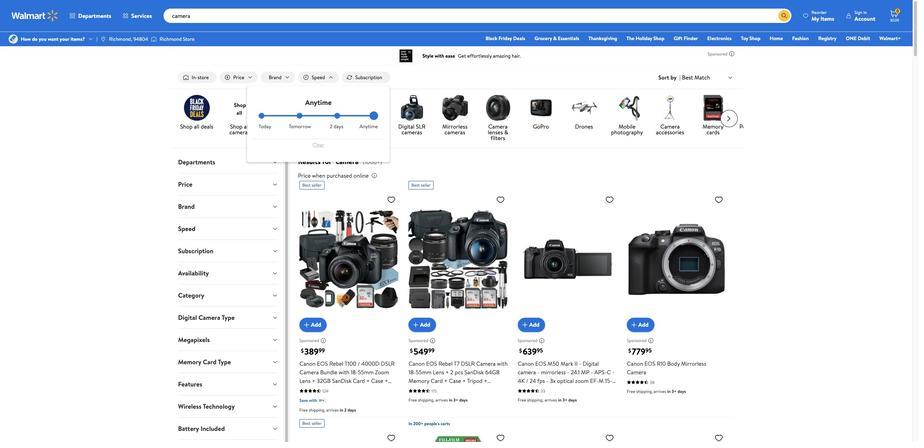 Task type: describe. For each thing, give the bounding box(es) containing it.
memory cards link
[[695, 95, 732, 137]]

zoom
[[576, 378, 589, 385]]

wi-
[[569, 386, 577, 394]]

free for 639
[[518, 398, 527, 404]]

the
[[627, 35, 635, 42]]

sign in to add to favorites list, canon eos m200 24.1 megapixel mirrorless camera with lens, 0.59", 1.77", white image
[[606, 434, 615, 443]]

best seller for 389
[[303, 182, 322, 188]]

15-
[[606, 378, 613, 385]]

days for 779
[[678, 389, 687, 395]]

/ inside canon eos rebel t100 / 4000d dslr camera bundle with 18-55mm zoom lens + 32gb sandisk card + case + tripod + zeetech accessory
[[358, 360, 360, 368]]

digital for digital camera type
[[178, 314, 197, 323]]

0 vertical spatial canon eos m50 mark ii - digital camera - mirrorless - 24.1 mp - aps-c - 4k / 24 fps - 3x optical zoom ef-m 15-45mm is stm lens - wi-fi, bluetooth - black image
[[518, 193, 617, 327]]

brand inside 'tab'
[[178, 202, 195, 211]]

 image for richmond store
[[151, 36, 157, 43]]

memory cards image
[[701, 95, 727, 121]]

technology
[[203, 403, 235, 412]]

thanksgiving
[[589, 35, 618, 42]]

mirrorless cameras
[[443, 123, 468, 136]]

lenses
[[488, 129, 503, 136]]

canon for 779
[[627, 360, 644, 368]]

wireless technology
[[178, 403, 235, 412]]

camera
[[518, 369, 536, 377]]

pcs
[[455, 369, 464, 377]]

disposable cameras image
[[313, 95, 339, 121]]

mobile
[[619, 123, 636, 131]]

mirrorless cameras image
[[442, 95, 468, 121]]

case inside canon eos rebel t100 / 4000d dslr camera bundle with 18-55mm zoom lens + 32gb sandisk card + case + tripod + zeetech accessory
[[371, 378, 384, 385]]

features
[[178, 381, 202, 390]]

home link
[[767, 34, 787, 42]]

type for memory card type
[[218, 358, 231, 367]]

cameras inside disposable cameras
[[316, 129, 336, 136]]

mobile photography
[[612, 123, 644, 136]]

megapixels button
[[172, 330, 284, 351]]

ad disclaimer and feedback for ingridsponsoredproducts image for 779
[[649, 338, 654, 344]]

639
[[523, 346, 537, 358]]

black
[[518, 395, 531, 403]]

1 horizontal spatial departments button
[[172, 152, 284, 173]]

toy
[[742, 35, 749, 42]]

camera inside dropdown button
[[199, 314, 220, 323]]

ad disclaimer and feedback for ingridsponsoredproducts image
[[321, 338, 327, 344]]

purchased
[[327, 172, 352, 180]]

sponsored left ad disclaimer and feedback for skylinedisplayad image
[[708, 51, 728, 57]]

in for 779
[[668, 389, 671, 395]]

rebel for 549
[[439, 360, 453, 368]]

want
[[48, 36, 59, 43]]

how do you want your items?
[[21, 36, 85, 43]]

wireless
[[178, 403, 202, 412]]

accessories
[[657, 129, 685, 136]]

94804
[[134, 36, 148, 43]]

category button
[[172, 285, 284, 307]]

cameras inside shop cameras by brand
[[280, 123, 300, 131]]

0 horizontal spatial with
[[309, 398, 318, 404]]

photography
[[612, 129, 644, 136]]

0 vertical spatial price button
[[220, 72, 258, 83]]

shop inside the holiday shop link
[[654, 35, 665, 42]]

99 for 549
[[429, 347, 435, 355]]

bundle inside the canon eos rebel t7 dslr camera with 18-55mm lens + 2 pcs sandisk 64gb memory card + case + tripod + telephoto + zeetech accessory bundle
[[488, 386, 505, 394]]

features tab
[[172, 374, 284, 396]]

essentials
[[558, 35, 580, 42]]

eos for 549
[[427, 360, 438, 368]]

brand tab
[[172, 196, 284, 218]]

optical
[[558, 378, 574, 385]]

canon eos m50 mark ii - digital camera - mirrorless - 24.1 mp - aps-c - 4k / 24 fps - 3x optical zoom ef-m 15- 45mm is stm lens - wi-fi, bluetooth - black
[[518, 360, 615, 403]]

all for deals
[[194, 123, 200, 131]]

18- inside the canon eos rebel t7 dslr camera with 18-55mm lens + 2 pcs sandisk 64gb memory card + case + tripod + telephoto + zeetech accessory bundle
[[409, 369, 416, 377]]

- left wi- on the right bottom
[[565, 386, 567, 394]]

gift finder
[[674, 35, 699, 42]]

reorder my items
[[812, 9, 835, 22]]

fujifilm instax mini twin film pack (20 photos; film size of 8.6cm x 5.4cm) image
[[409, 431, 508, 443]]

"camera"
[[334, 157, 362, 167]]

match
[[695, 74, 711, 81]]

sign in to add to favorites list, canon eos m50 mark ii - digital camera - mirrorless - 24.1 mp - aps-c - 4k / 24 fps - 3x optical zoom ef-m 15-45mm is stm lens - wi-fi, bluetooth - black image for the right canon eos m50 mark ii - digital camera - mirrorless - 24.1 mp - aps-c - 4k / 24 fps - 3x optical zoom ef-m 15-45mm is stm lens - wi-fi, bluetooth - black image
[[715, 434, 724, 443]]

departments inside tab
[[178, 158, 215, 167]]

in up fujifilm instax mini 7+ exclusive blister bundle with bonus pack of film (10-pack mini film), lavender image
[[340, 408, 344, 414]]

rebel for 389
[[330, 360, 344, 368]]

- right c
[[613, 369, 615, 377]]

- left 3x
[[547, 378, 549, 385]]

canon for 549
[[409, 360, 425, 368]]

fujifilm instax mini 7+ exclusive blister bundle with bonus pack of film (10-pack mini film), lavender image
[[300, 431, 399, 443]]

grocery
[[535, 35, 553, 42]]

2 days
[[330, 123, 344, 130]]

1 ad disclaimer and feedback for ingridsponsoredproducts image from the left
[[430, 338, 436, 344]]

accessory inside the canon eos rebel t7 dslr camera with 18-55mm lens + 2 pcs sandisk 64gb memory card + case + tripod + telephoto + zeetech accessory bundle
[[461, 386, 487, 394]]

fashion link
[[790, 34, 813, 42]]

95 for 639
[[537, 347, 544, 355]]

today
[[259, 123, 272, 130]]

3 add from the left
[[530, 321, 540, 329]]

price inside 'tab'
[[178, 180, 193, 189]]

arrives down 124
[[327, 408, 339, 414]]

brand button inside sort and filter section element
[[261, 72, 295, 83]]

debit
[[859, 35, 871, 42]]

shop all deals link
[[178, 95, 216, 131]]

$ for 639
[[520, 347, 523, 355]]

black
[[486, 35, 498, 42]]

eos for 639
[[536, 360, 547, 368]]

zeetech inside canon eos rebel t100 / 4000d dslr camera bundle with 18-55mm zoom lens + 32gb sandisk card + case + tripod + zeetech accessory
[[321, 386, 341, 394]]

Anytime radio
[[373, 113, 378, 119]]

next slide for chipmodulewithimages list image
[[721, 110, 738, 127]]

shipping, down walmart plus image
[[309, 408, 326, 414]]

memory card type tab
[[172, 352, 284, 374]]

shoot
[[760, 123, 774, 131]]

store
[[198, 74, 209, 81]]

99 for 389
[[319, 347, 325, 355]]

$ for 779
[[629, 347, 632, 355]]

camera inside canon eos r10 body mirrorless camera
[[627, 369, 647, 377]]

- left 24.1
[[568, 369, 570, 377]]

free shipping, arrives in 3+ days for 549
[[409, 398, 468, 404]]

wireless technology tab
[[172, 396, 284, 418]]

Walmart Site-Wide search field
[[164, 9, 792, 23]]

add for canon eos rebel t7 dslr camera with 18-55mm lens + 2 pcs sandisk 64gb memory card + case + tripod + telephoto + zeetech accessory bundle
[[420, 321, 431, 329]]

availability tab
[[172, 263, 284, 285]]

category tab
[[172, 285, 284, 307]]

gopro image
[[529, 95, 554, 121]]

free shipping, arrives in 3+ days for 779
[[627, 389, 687, 395]]

shop cameras by brand link
[[264, 95, 302, 137]]

shop inside toy shop link
[[750, 35, 761, 42]]

in for 549
[[449, 398, 453, 404]]

38
[[650, 380, 655, 386]]

add for canon eos r10 body mirrorless camera image
[[639, 321, 649, 329]]

price tab
[[172, 174, 284, 196]]

sponsored up 549
[[409, 338, 429, 344]]

clear search field text image
[[771, 13, 776, 19]]

days inside how fast do you want your order? option group
[[334, 123, 344, 130]]

r10
[[657, 360, 667, 368]]

memory for cards
[[703, 123, 724, 131]]

| inside sort and filter section element
[[680, 74, 681, 82]]

digital camera type
[[178, 314, 235, 323]]

sign in account
[[855, 9, 876, 22]]

$ for 549
[[410, 347, 413, 355]]

one debit
[[847, 35, 871, 42]]

0 vertical spatial speed button
[[298, 72, 339, 83]]

services button
[[117, 7, 158, 24]]

4k
[[518, 378, 525, 385]]

Tomorrow radio
[[297, 113, 303, 119]]

canon eos rebel t100 / 4000d dslr camera bundle with 18-55mm zoom lens + 32gb sandisk card + case + tripod + zeetech accessory image
[[300, 193, 399, 327]]

best inside best match dropdown button
[[683, 74, 694, 81]]

sign in to add to favorites list, canon eos rebel t100 / 4000d dslr camera bundle with 18-55mm zoom lens + 32gb sandisk card + case + tripod + zeetech accessory image
[[387, 196, 396, 205]]

legal information image
[[372, 173, 378, 179]]

shop cameras by brand image
[[270, 95, 296, 121]]

cameras inside the digital slr cameras
[[402, 129, 423, 136]]

tomorrow
[[289, 123, 311, 130]]

departments tab
[[172, 152, 284, 173]]

dslr inside the canon eos rebel t7 dslr camera with 18-55mm lens + 2 pcs sandisk 64gb memory card + case + tripod + telephoto + zeetech accessory bundle
[[461, 360, 475, 368]]

sort by |
[[659, 74, 681, 82]]

shop cameras by brand
[[266, 123, 300, 136]]

cameras inside point & shoot cameras
[[747, 129, 767, 136]]

gift finder link
[[671, 34, 702, 42]]

sign in to add to favorites list, canon eos r10 body mirrorless camera image
[[715, 196, 724, 205]]

card inside canon eos rebel t100 / 4000d dslr camera bundle with 18-55mm zoom lens + 32gb sandisk card + case + tripod + zeetech accessory
[[353, 378, 365, 385]]

dslr inside canon eos rebel t100 / 4000d dslr camera bundle with 18-55mm zoom lens + 32gb sandisk card + case + tripod + zeetech accessory
[[381, 360, 395, 368]]

none radio inside how fast do you want your order? option group
[[335, 113, 341, 119]]

m50
[[548, 360, 560, 368]]

free for 549
[[409, 398, 417, 404]]

- right the ii
[[580, 360, 582, 368]]

your
[[60, 36, 69, 43]]

registry
[[819, 35, 837, 42]]

arrives for 639
[[545, 398, 558, 404]]

the holiday shop
[[627, 35, 665, 42]]

add button for canon eos r10 body mirrorless camera image
[[627, 318, 655, 333]]

instant
[[355, 123, 372, 131]]

sponsored up the 639 in the bottom right of the page
[[518, 338, 538, 344]]

point & shoot cameras
[[740, 123, 774, 136]]

mirrorless inside canon eos r10 body mirrorless camera
[[682, 360, 707, 368]]

canon eos rebel t7 dslr camera with 18-55mm lens + 2 pcs sandisk 64gb memory card + case + tripod + telephoto + zeetech accessory bundle
[[409, 360, 508, 394]]

card inside dropdown button
[[203, 358, 217, 367]]

in inside sign in account
[[864, 9, 868, 15]]

Today radio
[[259, 113, 265, 119]]

canon eos rebel t7 dslr camera with 18-55mm lens + 2 pcs sandisk 64gb memory card + case + tripod + telephoto + zeetech accessory bundle image
[[409, 193, 508, 327]]

& inside the camera lenses & filters
[[505, 129, 509, 136]]

1 vertical spatial price
[[298, 172, 311, 180]]

shop all cameras
[[230, 123, 250, 136]]

camera inside the canon eos rebel t7 dslr camera with 18-55mm lens + 2 pcs sandisk 64gb memory card + case + tripod + telephoto + zeetech accessory bundle
[[477, 360, 496, 368]]

memory cards
[[703, 123, 724, 136]]

33
[[541, 389, 546, 395]]

124
[[323, 389, 329, 395]]

camera inside camera accessories
[[661, 123, 680, 131]]

speed tab
[[172, 218, 284, 240]]

point
[[740, 123, 753, 131]]

1 vertical spatial price button
[[172, 174, 284, 196]]

eos for 389
[[317, 360, 328, 368]]

1 vertical spatial brand button
[[172, 196, 284, 218]]

18- inside canon eos rebel t100 / 4000d dslr camera bundle with 18-55mm zoom lens + 32gb sandisk card + case + tripod + zeetech accessory
[[351, 369, 358, 377]]

shipping, for 779
[[637, 389, 653, 395]]

by inside sort and filter section element
[[671, 74, 677, 82]]

holiday
[[636, 35, 653, 42]]

ad disclaimer and feedback for ingridsponsoredproducts image for 639
[[539, 338, 545, 344]]

0 horizontal spatial mirrorless
[[443, 123, 468, 131]]

shipping, for 639
[[528, 398, 544, 404]]

camera inside canon eos rebel t100 / 4000d dslr camera bundle with 18-55mm zoom lens + 32gb sandisk card + case + tripod + zeetech accessory
[[300, 369, 319, 377]]

ef-
[[591, 378, 599, 385]]

1 horizontal spatial canon eos m50 mark ii - digital camera - mirrorless - 24.1 mp - aps-c - 4k / 24 fps - 3x optical zoom ef-m 15-45mm is stm lens - wi-fi, bluetooth - black image
[[627, 431, 727, 443]]

0 $0.00
[[891, 8, 900, 23]]

stm
[[542, 386, 553, 394]]

sign in to add to favorites list, fujifilm instax mini twin film pack (20 photos; film size of 8.6cm x 5.4cm) image
[[497, 434, 505, 443]]

lens inside the canon eos rebel t7 dslr camera with 18-55mm lens + 2 pcs sandisk 64gb memory card + case + tripod + telephoto + zeetech accessory bundle
[[433, 369, 445, 377]]

clear
[[313, 141, 325, 149]]

battery included button
[[172, 419, 284, 440]]

online
[[354, 172, 369, 180]]

results
[[298, 157, 321, 167]]

black friday deals link
[[483, 34, 529, 42]]

results for "camera" (1000+)
[[298, 157, 383, 167]]

cameras inside mirrorless cameras
[[445, 129, 466, 136]]

shop all cameras image
[[227, 95, 253, 121]]

digital camera type button
[[172, 307, 284, 329]]

shop for shop all cameras
[[230, 123, 243, 131]]

one debit link
[[843, 34, 874, 42]]



Task type: vqa. For each thing, say whether or not it's contained in the screenshot.
'Glendale, 91206' on the left of page
no



Task type: locate. For each thing, give the bounding box(es) containing it.
3+ for 639
[[563, 398, 568, 404]]

2 dslr from the left
[[461, 360, 475, 368]]

you
[[39, 36, 47, 43]]

1 case from the left
[[371, 378, 384, 385]]

tripod inside canon eos rebel t100 / 4000d dslr camera bundle with 18-55mm zoom lens + 32gb sandisk card + case + tripod + zeetech accessory
[[300, 386, 315, 394]]

55mm up telephoto
[[416, 369, 432, 377]]

best seller for 549
[[412, 182, 431, 188]]

sort and filter section element
[[170, 66, 744, 89]]

0 vertical spatial sandisk
[[465, 369, 484, 377]]

& for grocery
[[554, 35, 557, 42]]

$ inside $ 779 95
[[629, 347, 632, 355]]

canon inside canon eos rebel t100 / 4000d dslr camera bundle with 18-55mm zoom lens + 32gb sandisk card + case + tripod + zeetech accessory
[[300, 360, 316, 368]]

free down telephoto
[[409, 398, 417, 404]]

walmart plus image
[[319, 398, 326, 405]]

subscription inside button
[[356, 74, 383, 81]]

1 horizontal spatial 95
[[646, 347, 652, 355]]

with left walmart plus image
[[309, 398, 318, 404]]

$ 779 95
[[629, 346, 652, 358]]

1 horizontal spatial zeetech
[[440, 386, 460, 394]]

reorder
[[812, 9, 828, 15]]

2 horizontal spatial with
[[497, 360, 508, 368]]

0 vertical spatial speed
[[312, 74, 325, 81]]

rebel left t100
[[330, 360, 344, 368]]

dslr
[[381, 360, 395, 368], [461, 360, 475, 368]]

 image for richmond, 94804
[[100, 36, 106, 42]]

$ left 779
[[629, 347, 632, 355]]

1 horizontal spatial dslr
[[461, 360, 475, 368]]

1 horizontal spatial mirrorless
[[682, 360, 707, 368]]

subscription up "availability"
[[178, 247, 214, 256]]

0 vertical spatial departments
[[78, 12, 111, 20]]

1 $ from the left
[[301, 347, 304, 355]]

digital down category
[[178, 314, 197, 323]]

- up the fps
[[538, 369, 540, 377]]

1 horizontal spatial case
[[449, 378, 462, 385]]

0 vertical spatial |
[[97, 36, 98, 43]]

1 horizontal spatial speed
[[312, 74, 325, 81]]

in down canon eos r10 body mirrorless camera
[[668, 389, 671, 395]]

0 horizontal spatial zeetech
[[321, 386, 341, 394]]

in
[[668, 389, 671, 395], [449, 398, 453, 404], [559, 398, 562, 404], [340, 408, 344, 414]]

0 horizontal spatial speed button
[[172, 218, 284, 240]]

2 horizontal spatial &
[[754, 123, 758, 131]]

 image right 94804
[[151, 36, 157, 43]]

days for 549
[[460, 398, 468, 404]]

add to cart image for canon eos rebel t7 dslr camera with 18-55mm lens + 2 pcs sandisk 64gb memory card + case + tripod + telephoto + zeetech accessory bundle
[[412, 321, 420, 330]]

1 horizontal spatial sandisk
[[465, 369, 484, 377]]

sponsored
[[708, 51, 728, 57], [300, 338, 319, 344], [409, 338, 429, 344], [518, 338, 538, 344], [627, 338, 647, 344]]

2 horizontal spatial card
[[431, 378, 443, 385]]

 image for how do you want your items?
[[9, 34, 18, 44]]

2 horizontal spatial  image
[[151, 36, 157, 43]]

canon down 779
[[627, 360, 644, 368]]

tripod
[[468, 378, 483, 385], [300, 386, 315, 394]]

camera inside the camera lenses & filters
[[489, 123, 508, 131]]

1 add button from the left
[[300, 318, 327, 333]]

add button up $ 549 99
[[409, 318, 436, 333]]

ad disclaimer and feedback for ingridsponsoredproducts image up $ 549 99
[[430, 338, 436, 344]]

1 horizontal spatial in
[[864, 9, 868, 15]]

2 canon from the left
[[409, 360, 425, 368]]

subscription
[[356, 74, 383, 81], [178, 247, 214, 256]]

brand inside sort and filter section element
[[269, 74, 282, 81]]

Search search field
[[164, 9, 792, 23]]

store
[[183, 36, 195, 43]]

sandisk right 32gb
[[332, 378, 352, 385]]

1 horizontal spatial subscription
[[356, 74, 383, 81]]

electronics
[[708, 35, 732, 42]]

sandisk
[[465, 369, 484, 377], [332, 378, 352, 385]]

None radio
[[335, 113, 341, 119]]

shop all cameras link
[[221, 95, 259, 137]]

& right point
[[754, 123, 758, 131]]

fps
[[538, 378, 545, 385]]

shop
[[654, 35, 665, 42], [750, 35, 761, 42], [180, 123, 193, 131], [230, 123, 243, 131], [266, 123, 278, 131]]

2 case from the left
[[449, 378, 462, 385]]

eos down $ 549 99
[[427, 360, 438, 368]]

+
[[446, 369, 449, 377], [312, 378, 316, 385], [367, 378, 370, 385], [385, 378, 388, 385], [445, 378, 448, 385], [463, 378, 466, 385], [484, 378, 488, 385], [317, 386, 320, 394], [435, 386, 439, 394]]

in 200+ people's carts
[[409, 421, 450, 427]]

4 $ from the left
[[629, 347, 632, 355]]

0 horizontal spatial 3+
[[454, 398, 459, 404]]

0 horizontal spatial in
[[409, 421, 413, 427]]

2 rebel from the left
[[439, 360, 453, 368]]

1 horizontal spatial bundle
[[488, 386, 505, 394]]

memory for card
[[178, 358, 202, 367]]

eos inside canon eos rebel t100 / 4000d dslr camera bundle with 18-55mm zoom lens + 32gb sandisk card + case + tripod + zeetech accessory
[[317, 360, 328, 368]]

shop inside shop cameras by brand
[[266, 123, 278, 131]]

2 zeetech from the left
[[440, 386, 460, 394]]

memory up telephoto
[[409, 378, 430, 385]]

2 vertical spatial digital
[[583, 360, 599, 368]]

1 vertical spatial digital
[[178, 314, 197, 323]]

by inside shop cameras by brand
[[272, 129, 278, 136]]

disposable
[[313, 123, 340, 131]]

memory inside dropdown button
[[178, 358, 202, 367]]

2 55mm from the left
[[416, 369, 432, 377]]

arrives down stm
[[545, 398, 558, 404]]

18-
[[351, 369, 358, 377], [409, 369, 416, 377]]

0 horizontal spatial sign in to add to favorites list, canon eos m50 mark ii - digital camera - mirrorless - 24.1 mp - aps-c - 4k / 24 fps - 3x optical zoom ef-m 15-45mm is stm lens - wi-fi, bluetooth - black image
[[606, 196, 615, 205]]

add to cart image up the 639 in the bottom right of the page
[[521, 321, 530, 330]]

shipping, down telephoto
[[418, 398, 435, 404]]

camera up filters
[[489, 123, 508, 131]]

type inside dropdown button
[[218, 358, 231, 367]]

lens up 115
[[433, 369, 445, 377]]

1 95 from the left
[[537, 347, 544, 355]]

digital inside the digital slr cameras
[[399, 123, 415, 131]]

case down zoom
[[371, 378, 384, 385]]

anytime inside how fast do you want your order? option group
[[360, 123, 378, 130]]

items
[[821, 15, 835, 22]]

&
[[554, 35, 557, 42], [754, 123, 758, 131], [505, 129, 509, 136]]

1 horizontal spatial 99
[[429, 347, 435, 355]]

bluetooth
[[585, 386, 609, 394]]

1 canon from the left
[[300, 360, 316, 368]]

1 vertical spatial sign in to add to favorites list, canon eos m50 mark ii - digital camera - mirrorless - 24.1 mp - aps-c - 4k / 24 fps - 3x optical zoom ef-m 15-45mm is stm lens - wi-fi, bluetooth - black image
[[715, 434, 724, 443]]

add to cart image up 389
[[303, 321, 311, 330]]

4 eos from the left
[[645, 360, 656, 368]]

zoom
[[375, 369, 389, 377]]

1 vertical spatial departments button
[[172, 152, 284, 173]]

0 horizontal spatial  image
[[9, 34, 18, 44]]

sign in to add to favorites list, canon eos m50 mark ii - digital camera - mirrorless - 24.1 mp - aps-c - 4k / 24 fps - 3x optical zoom ef-m 15-45mm is stm lens - wi-fi, bluetooth - black image for the topmost canon eos m50 mark ii - digital camera - mirrorless - 24.1 mp - aps-c - 4k / 24 fps - 3x optical zoom ef-m 15-45mm is stm lens - wi-fi, bluetooth - black image
[[606, 196, 615, 205]]

account
[[855, 15, 876, 22]]

/ right t100
[[358, 360, 360, 368]]

seller for 549
[[421, 182, 431, 188]]

shipping, down is
[[528, 398, 544, 404]]

shop down 'shop all cameras' image
[[230, 123, 243, 131]]

bundle up 32gb
[[320, 369, 338, 377]]

0 horizontal spatial ad disclaimer and feedback for ingridsponsoredproducts image
[[430, 338, 436, 344]]

subscription tab
[[172, 241, 284, 262]]

1 vertical spatial by
[[272, 129, 278, 136]]

departments up the items?
[[78, 12, 111, 20]]

canon for 639
[[518, 360, 534, 368]]

add button for canon eos rebel t100 / 4000d dslr camera bundle with 18-55mm zoom lens + 32gb sandisk card + case + tripod + zeetech accessory image
[[300, 318, 327, 333]]

0 horizontal spatial anytime
[[305, 98, 332, 107]]

by left brand
[[272, 129, 278, 136]]

ii
[[575, 360, 578, 368]]

type inside dropdown button
[[222, 314, 235, 323]]

how fast do you want your order? option group
[[259, 113, 378, 130]]

canon eos r10 body mirrorless camera image
[[627, 193, 727, 327]]

200+
[[414, 421, 424, 427]]

drones image
[[572, 95, 597, 121]]

1 vertical spatial sandisk
[[332, 378, 352, 385]]

eos down $ 389 99
[[317, 360, 328, 368]]

sort
[[659, 74, 670, 82]]

0 horizontal spatial accessory
[[343, 386, 368, 394]]

mobile photography link
[[609, 95, 646, 137]]

2 inside how fast do you want your order? option group
[[330, 123, 333, 130]]

departments button up the items?
[[64, 7, 117, 24]]

filters
[[491, 134, 506, 142]]

instant film cameras image
[[356, 95, 382, 121]]

accessory inside canon eos rebel t100 / 4000d dslr camera bundle with 18-55mm zoom lens + 32gb sandisk card + case + tripod + zeetech accessory
[[343, 386, 368, 394]]

0 horizontal spatial departments button
[[64, 7, 117, 24]]

4 add to cart image from the left
[[630, 321, 639, 330]]

subscription button
[[342, 72, 390, 83]]

shop left deals
[[180, 123, 193, 131]]

memory inside the canon eos rebel t7 dslr camera with 18-55mm lens + 2 pcs sandisk 64gb memory card + case + tripod + telephoto + zeetech accessory bundle
[[409, 378, 430, 385]]

in for 639
[[559, 398, 562, 404]]

free shipping, arrives in 3+ days down 38
[[627, 389, 687, 395]]

0 horizontal spatial bundle
[[320, 369, 338, 377]]

ad disclaimer and feedback for ingridsponsoredproducts image up $ 639 95
[[539, 338, 545, 344]]

1 rebel from the left
[[330, 360, 344, 368]]

mirrorless
[[443, 123, 468, 131], [682, 360, 707, 368]]

2 18- from the left
[[409, 369, 416, 377]]

3 add to cart image from the left
[[521, 321, 530, 330]]

3+ for 549
[[454, 398, 459, 404]]

0 horizontal spatial sandisk
[[332, 378, 352, 385]]

95 inside $ 779 95
[[646, 347, 652, 355]]

sandisk inside canon eos rebel t100 / 4000d dslr camera bundle with 18-55mm zoom lens + 32gb sandisk card + case + tripod + zeetech accessory
[[332, 378, 352, 385]]

shop all deals
[[180, 123, 214, 131]]

55mm inside the canon eos rebel t7 dslr camera with 18-55mm lens + 2 pcs sandisk 64gb memory card + case + tripod + telephoto + zeetech accessory bundle
[[416, 369, 432, 377]]

all left 'today'
[[244, 123, 250, 131]]

speed inside tab
[[178, 225, 196, 234]]

sign
[[855, 9, 863, 15]]

shop for shop all deals
[[180, 123, 193, 131]]

3 $ from the left
[[520, 347, 523, 355]]

add button up ad disclaimer and feedback for ingridsponsoredproducts image
[[300, 318, 327, 333]]

1 vertical spatial bundle
[[488, 386, 505, 394]]

2 inside the canon eos rebel t7 dslr camera with 18-55mm lens + 2 pcs sandisk 64gb memory card + case + tripod + telephoto + zeetech accessory bundle
[[451, 369, 454, 377]]

1 horizontal spatial brand
[[269, 74, 282, 81]]

camera up 32gb
[[300, 369, 319, 377]]

the holiday shop link
[[624, 34, 668, 42]]

digital slr cameras image
[[399, 95, 425, 121]]

99
[[319, 347, 325, 355], [429, 347, 435, 355]]

digital slr cameras
[[399, 123, 426, 136]]

tab
[[172, 441, 284, 443]]

free for 779
[[627, 389, 636, 395]]

availability
[[178, 269, 209, 278]]

1 horizontal spatial 18-
[[409, 369, 416, 377]]

0 horizontal spatial subscription
[[178, 247, 214, 256]]

free down save
[[300, 408, 308, 414]]

items?
[[71, 36, 85, 43]]

rebel
[[330, 360, 344, 368], [439, 360, 453, 368]]

walmart image
[[11, 10, 58, 22]]

mirrorless right body
[[682, 360, 707, 368]]

camera up megapixels
[[199, 314, 220, 323]]

eos for 779
[[645, 360, 656, 368]]

camera lenses & filters image
[[485, 95, 511, 121]]

1 vertical spatial lens
[[300, 378, 311, 385]]

$ for 389
[[301, 347, 304, 355]]

shop for shop cameras by brand
[[266, 123, 278, 131]]

0 horizontal spatial price
[[178, 180, 193, 189]]

1 accessory from the left
[[343, 386, 368, 394]]

1 horizontal spatial /
[[527, 378, 529, 385]]

0 horizontal spatial card
[[203, 358, 217, 367]]

free shipping, arrives in 3+ days down 115
[[409, 398, 468, 404]]

shop inside shop all cameras
[[230, 123, 243, 131]]

None range field
[[259, 115, 378, 117]]

& right grocery
[[554, 35, 557, 42]]

1 all from the left
[[194, 123, 200, 131]]

95 up canon eos r10 body mirrorless camera
[[646, 347, 652, 355]]

price inside sort and filter section element
[[233, 74, 245, 81]]

with down t100
[[339, 369, 350, 377]]

card up 115
[[431, 378, 443, 385]]

1 add to cart image from the left
[[303, 321, 311, 330]]

thanksgiving link
[[586, 34, 621, 42]]

1 99 from the left
[[319, 347, 325, 355]]

2 ad disclaimer and feedback for ingridsponsoredproducts image from the left
[[539, 338, 545, 344]]

1 horizontal spatial with
[[339, 369, 350, 377]]

free
[[627, 389, 636, 395], [409, 398, 417, 404], [518, 398, 527, 404], [300, 408, 308, 414]]

| right the items?
[[97, 36, 98, 43]]

/ inside 'canon eos m50 mark ii - digital camera - mirrorless - 24.1 mp - aps-c - 4k / 24 fps - 3x optical zoom ef-m 15- 45mm is stm lens - wi-fi, bluetooth - black'
[[527, 378, 529, 385]]

camera lenses & filters
[[488, 123, 509, 142]]

in-
[[192, 74, 198, 81]]

4 canon from the left
[[627, 360, 644, 368]]

canon eos r10 body mirrorless camera
[[627, 360, 707, 377]]

0 horizontal spatial tripod
[[300, 386, 315, 394]]

free right bluetooth
[[627, 389, 636, 395]]

 image left richmond,
[[100, 36, 106, 42]]

1 vertical spatial type
[[218, 358, 231, 367]]

when
[[312, 172, 326, 180]]

mobile photography image
[[615, 95, 641, 121]]

seller
[[312, 182, 322, 188], [421, 182, 431, 188], [312, 421, 322, 427]]

2 horizontal spatial price
[[298, 172, 311, 180]]

3 canon from the left
[[518, 360, 534, 368]]

$ left 389
[[301, 347, 304, 355]]

1 horizontal spatial free shipping, arrives in 3+ days
[[518, 398, 577, 404]]

sandisk right pcs
[[465, 369, 484, 377]]

0 vertical spatial 2
[[330, 123, 333, 130]]

1 vertical spatial speed button
[[172, 218, 284, 240]]

779
[[632, 346, 646, 358]]

disposable cameras
[[313, 123, 340, 136]]

case down pcs
[[449, 378, 462, 385]]

arrives for 779
[[654, 389, 667, 395]]

1 horizontal spatial by
[[671, 74, 677, 82]]

3+ for 779
[[672, 389, 677, 395]]

2 vertical spatial with
[[309, 398, 318, 404]]

add to cart image up 779
[[630, 321, 639, 330]]

1 zeetech from the left
[[321, 386, 341, 394]]

lens inside canon eos rebel t100 / 4000d dslr camera bundle with 18-55mm zoom lens + 32gb sandisk card + case + tripod + zeetech accessory
[[300, 378, 311, 385]]

bundle inside canon eos rebel t100 / 4000d dslr camera bundle with 18-55mm zoom lens + 32gb sandisk card + case + tripod + zeetech accessory
[[320, 369, 338, 377]]

sandisk inside the canon eos rebel t7 dslr camera with 18-55mm lens + 2 pcs sandisk 64gb memory card + case + tripod + telephoto + zeetech accessory bundle
[[465, 369, 484, 377]]

$ inside $ 389 99
[[301, 347, 304, 355]]

digital inside 'canon eos m50 mark ii - digital camera - mirrorless - 24.1 mp - aps-c - 4k / 24 fps - 3x optical zoom ef-m 15- 45mm is stm lens - wi-fi, bluetooth - black'
[[583, 360, 599, 368]]

my
[[812, 15, 820, 22]]

card inside the canon eos rebel t7 dslr camera with 18-55mm lens + 2 pcs sandisk 64gb memory card + case + tripod + telephoto + zeetech accessory bundle
[[431, 378, 443, 385]]

add to cart image for canon eos r10 body mirrorless camera image
[[630, 321, 639, 330]]

0 vertical spatial type
[[222, 314, 235, 323]]

lens
[[433, 369, 445, 377], [300, 378, 311, 385]]

1 vertical spatial |
[[680, 74, 681, 82]]

rebel inside canon eos rebel t100 / 4000d dslr camera bundle with 18-55mm zoom lens + 32gb sandisk card + case + tripod + zeetech accessory
[[330, 360, 344, 368]]

2 $ from the left
[[410, 347, 413, 355]]

1 horizontal spatial 3+
[[563, 398, 568, 404]]

brand
[[269, 74, 282, 81], [178, 202, 195, 211]]

point & shoot cameras link
[[738, 95, 776, 137]]

accessory down pcs
[[461, 386, 487, 394]]

18- down t100
[[351, 369, 358, 377]]

- right mp at the right bottom
[[591, 369, 594, 377]]

0
[[897, 8, 900, 14]]

1 vertical spatial brand
[[178, 202, 195, 211]]

3 ad disclaimer and feedback for ingridsponsoredproducts image from the left
[[649, 338, 654, 344]]

0 vertical spatial digital
[[399, 123, 415, 131]]

electronics link
[[705, 34, 736, 42]]

in up carts
[[449, 398, 453, 404]]

ad disclaimer and feedback for skylinedisplayad image
[[730, 51, 735, 57]]

grocery & essentials
[[535, 35, 580, 42]]

camera accessories
[[657, 123, 685, 136]]

& inside point & shoot cameras
[[754, 123, 758, 131]]

0 horizontal spatial memory
[[178, 358, 202, 367]]

0 vertical spatial price
[[233, 74, 245, 81]]

brand button
[[261, 72, 295, 83], [172, 196, 284, 218]]

3 add button from the left
[[518, 318, 546, 333]]

2 add from the left
[[420, 321, 431, 329]]

category
[[178, 292, 204, 300]]

sign in to add to favorites list, fujifilm instax mini 7+ exclusive blister bundle with bonus pack of film (10-pack mini film), lavender image
[[387, 434, 396, 443]]

zeetech down 32gb
[[321, 386, 341, 394]]

& right lenses
[[505, 129, 509, 136]]

0 horizontal spatial canon eos m50 mark ii - digital camera - mirrorless - 24.1 mp - aps-c - 4k / 24 fps - 3x optical zoom ef-m 15-45mm is stm lens - wi-fi, bluetooth - black image
[[518, 193, 617, 327]]

battery included tab
[[172, 419, 284, 440]]

1 vertical spatial anytime
[[360, 123, 378, 130]]

eos left m50
[[536, 360, 547, 368]]

arrives down 38
[[654, 389, 667, 395]]

canon inside canon eos r10 body mirrorless camera
[[627, 360, 644, 368]]

megapixels tab
[[172, 330, 284, 351]]

0 vertical spatial in
[[864, 9, 868, 15]]

all left deals
[[194, 123, 200, 131]]

in left 200+
[[409, 421, 413, 427]]

digital for digital slr cameras
[[399, 123, 415, 131]]

0 horizontal spatial all
[[194, 123, 200, 131]]

drones link
[[566, 95, 603, 131]]

shipping, for 549
[[418, 398, 435, 404]]

lens
[[554, 386, 564, 394]]

2 eos from the left
[[427, 360, 438, 368]]

digital left slr
[[399, 123, 415, 131]]

2 add to cart image from the left
[[412, 321, 420, 330]]

3 eos from the left
[[536, 360, 547, 368]]

1 vertical spatial subscription
[[178, 247, 214, 256]]

tripod inside the canon eos rebel t7 dslr camera with 18-55mm lens + 2 pcs sandisk 64gb memory card + case + tripod + telephoto + zeetech accessory bundle
[[468, 378, 483, 385]]

1 vertical spatial tripod
[[300, 386, 315, 394]]

free shipping, arrives in 3+ days for 639
[[518, 398, 577, 404]]

canon eos m50 mark ii - digital camera - mirrorless - 24.1 mp - aps-c - 4k / 24 fps - 3x optical zoom ef-m 15-45mm is stm lens - wi-fi, bluetooth - black image
[[518, 193, 617, 327], [627, 431, 727, 443]]

lens left 32gb
[[300, 378, 311, 385]]

1 vertical spatial mirrorless
[[682, 360, 707, 368]]

memory card type button
[[172, 352, 284, 374]]

zeetech inside the canon eos rebel t7 dslr camera with 18-55mm lens + 2 pcs sandisk 64gb memory card + case + tripod + telephoto + zeetech accessory bundle
[[440, 386, 460, 394]]

0 vertical spatial departments button
[[64, 7, 117, 24]]

4 add from the left
[[639, 321, 649, 329]]

2 horizontal spatial 3+
[[672, 389, 677, 395]]

speed button up disposable cameras image
[[298, 72, 339, 83]]

0 vertical spatial tripod
[[468, 378, 483, 385]]

2 add button from the left
[[409, 318, 436, 333]]

search icon image
[[782, 13, 788, 19]]

0 vertical spatial /
[[358, 360, 360, 368]]

type
[[222, 314, 235, 323], [218, 358, 231, 367]]

is
[[536, 386, 540, 394]]

all for cameras
[[244, 123, 250, 131]]

anytime up how fast do you want your order? option group
[[305, 98, 332, 107]]

1 55mm from the left
[[358, 369, 374, 377]]

memory card type
[[178, 358, 231, 367]]

save with
[[300, 398, 318, 404]]

24
[[530, 378, 537, 385]]

2 horizontal spatial free shipping, arrives in 3+ days
[[627, 389, 687, 395]]

in down lens
[[559, 398, 562, 404]]

canon inside 'canon eos m50 mark ii - digital camera - mirrorless - 24.1 mp - aps-c - 4k / 24 fps - 3x optical zoom ef-m 15- 45mm is stm lens - wi-fi, bluetooth - black'
[[518, 360, 534, 368]]

rebel inside the canon eos rebel t7 dslr camera with 18-55mm lens + 2 pcs sandisk 64gb memory card + case + tripod + telephoto + zeetech accessory bundle
[[439, 360, 453, 368]]

by right sort
[[671, 74, 677, 82]]

1 horizontal spatial departments
[[178, 158, 215, 167]]

days for 639
[[569, 398, 577, 404]]

eos inside the canon eos rebel t7 dslr camera with 18-55mm lens + 2 pcs sandisk 64gb memory card + case + tripod + telephoto + zeetech accessory bundle
[[427, 360, 438, 368]]

2
[[330, 123, 333, 130], [451, 369, 454, 377], [345, 408, 347, 414]]

digital up mp at the right bottom
[[583, 360, 599, 368]]

camera up 64gb
[[477, 360, 496, 368]]

canon inside the canon eos rebel t7 dslr camera with 18-55mm lens + 2 pcs sandisk 64gb memory card + case + tripod + telephoto + zeetech accessory bundle
[[409, 360, 425, 368]]

digital
[[399, 123, 415, 131], [178, 314, 197, 323], [583, 360, 599, 368]]

with up 64gb
[[497, 360, 508, 368]]

speed inside sort and filter section element
[[312, 74, 325, 81]]

1 eos from the left
[[317, 360, 328, 368]]

2 horizontal spatial 2
[[451, 369, 454, 377]]

 image
[[9, 34, 18, 44], [151, 36, 157, 43], [100, 36, 106, 42]]

digital camera type tab
[[172, 307, 284, 329]]

& for point
[[754, 123, 758, 131]]

95 for 779
[[646, 347, 652, 355]]

brand button up the shop cameras by brand image on the top of the page
[[261, 72, 295, 83]]

99 inside $ 389 99
[[319, 347, 325, 355]]

0 horizontal spatial digital
[[178, 314, 197, 323]]

1 horizontal spatial price
[[233, 74, 245, 81]]

camera accessories image
[[658, 95, 684, 121]]

0 vertical spatial mirrorless
[[443, 123, 468, 131]]

sponsored up 389
[[300, 338, 319, 344]]

canon for 389
[[300, 360, 316, 368]]

type down category dropdown button
[[222, 314, 235, 323]]

camera down 'camera accessories' image
[[661, 123, 680, 131]]

digital slr cameras link
[[394, 95, 431, 137]]

0 horizontal spatial 18-
[[351, 369, 358, 377]]

0 horizontal spatial dslr
[[381, 360, 395, 368]]

1 horizontal spatial &
[[554, 35, 557, 42]]

add to cart image for canon eos rebel t100 / 4000d dslr camera bundle with 18-55mm zoom lens + 32gb sandisk card + case + tripod + zeetech accessory image
[[303, 321, 311, 330]]

1 horizontal spatial 2
[[345, 408, 347, 414]]

add to cart image
[[303, 321, 311, 330], [412, 321, 420, 330], [521, 321, 530, 330], [630, 321, 639, 330]]

type for digital camera type
[[222, 314, 235, 323]]

ad disclaimer and feedback for ingridsponsoredproducts image
[[430, 338, 436, 344], [539, 338, 545, 344], [649, 338, 654, 344]]

digital inside dropdown button
[[178, 314, 197, 323]]

subscription up instant film cameras image at the top of the page
[[356, 74, 383, 81]]

canon up camera
[[518, 360, 534, 368]]

shop all deals image
[[184, 95, 210, 121]]

t100
[[345, 360, 357, 368]]

1 vertical spatial /
[[527, 378, 529, 385]]

shop inside shop all deals link
[[180, 123, 193, 131]]

2 all from the left
[[244, 123, 250, 131]]

eos inside 'canon eos m50 mark ii - digital camera - mirrorless - 24.1 mp - aps-c - 4k / 24 fps - 3x optical zoom ef-m 15- 45mm is stm lens - wi-fi, bluetooth - black'
[[536, 360, 547, 368]]

1 horizontal spatial sign in to add to favorites list, canon eos m50 mark ii - digital camera - mirrorless - 24.1 mp - aps-c - 4k / 24 fps - 3x optical zoom ef-m 15-45mm is stm lens - wi-fi, bluetooth - black image
[[715, 434, 724, 443]]

0 horizontal spatial brand
[[178, 202, 195, 211]]

canon down 549
[[409, 360, 425, 368]]

add for canon eos rebel t100 / 4000d dslr camera bundle with 18-55mm zoom lens + 32gb sandisk card + case + tripod + zeetech accessory image
[[311, 321, 321, 329]]

95 inside $ 639 95
[[537, 347, 544, 355]]

$ left 549
[[410, 347, 413, 355]]

price when purchased online
[[298, 172, 369, 180]]

1 horizontal spatial |
[[680, 74, 681, 82]]

cameras inside instant film cameras
[[359, 129, 379, 136]]

brand button up the speed tab on the left of page
[[172, 196, 284, 218]]

1 horizontal spatial digital
[[399, 123, 415, 131]]

sponsored up 779
[[627, 338, 647, 344]]

sign in to add to favorites list, canon eos m50 mark ii - digital camera - mirrorless - 24.1 mp - aps-c - 4k / 24 fps - 3x optical zoom ef-m 15-45mm is stm lens - wi-fi, bluetooth - black image
[[606, 196, 615, 205], [715, 434, 724, 443]]

in-store
[[192, 74, 209, 81]]

1 dslr from the left
[[381, 360, 395, 368]]

arrives for 549
[[436, 398, 448, 404]]

2 horizontal spatial ad disclaimer and feedback for ingridsponsoredproducts image
[[649, 338, 654, 344]]

3+ down canon eos r10 body mirrorless camera
[[672, 389, 677, 395]]

card
[[203, 358, 217, 367], [353, 378, 365, 385], [431, 378, 443, 385]]

4 add button from the left
[[627, 318, 655, 333]]

2 99 from the left
[[429, 347, 435, 355]]

1 18- from the left
[[351, 369, 358, 377]]

$ left the 639 in the bottom right of the page
[[520, 347, 523, 355]]

canon down 389
[[300, 360, 316, 368]]

1 vertical spatial departments
[[178, 158, 215, 167]]

1 horizontal spatial speed button
[[298, 72, 339, 83]]

best match button
[[681, 73, 735, 82]]

2 accessory from the left
[[461, 386, 487, 394]]

55mm inside canon eos rebel t100 / 4000d dslr camera bundle with 18-55mm zoom lens + 32gb sandisk card + case + tripod + zeetech accessory
[[358, 369, 374, 377]]

0 horizontal spatial departments
[[78, 12, 111, 20]]

case inside the canon eos rebel t7 dslr camera with 18-55mm lens + 2 pcs sandisk 64gb memory card + case + tripod + telephoto + zeetech accessory bundle
[[449, 378, 462, 385]]

$ inside $ 639 95
[[520, 347, 523, 355]]

aps-
[[595, 369, 607, 377]]

0 vertical spatial anytime
[[305, 98, 332, 107]]

$ inside $ 549 99
[[410, 347, 413, 355]]

1 add from the left
[[311, 321, 321, 329]]

add up $ 779 95
[[639, 321, 649, 329]]

all inside shop all cameras
[[244, 123, 250, 131]]

best match
[[683, 74, 711, 81]]

dslr up zoom
[[381, 360, 395, 368]]

1 vertical spatial with
[[339, 369, 350, 377]]

- down 15-
[[611, 386, 613, 394]]

seller for 389
[[312, 182, 322, 188]]

features button
[[172, 374, 284, 396]]

99 inside $ 549 99
[[429, 347, 435, 355]]

departments down shop all deals
[[178, 158, 215, 167]]

gopro link
[[523, 95, 560, 131]]

3+ down the canon eos rebel t7 dslr camera with 18-55mm lens + 2 pcs sandisk 64gb memory card + case + tripod + telephoto + zeetech accessory bundle
[[454, 398, 459, 404]]

subscription inside dropdown button
[[178, 247, 214, 256]]

canon eos m200 24.1 megapixel mirrorless camera with lens, 0.59", 1.77", white image
[[518, 431, 617, 443]]

0 vertical spatial brand
[[269, 74, 282, 81]]

with inside canon eos rebel t100 / 4000d dslr camera bundle with 18-55mm zoom lens + 32gb sandisk card + case + tripod + zeetech accessory
[[339, 369, 350, 377]]

mirrorless
[[541, 369, 566, 377]]

115
[[432, 389, 437, 395]]

2 95 from the left
[[646, 347, 652, 355]]

eos inside canon eos r10 body mirrorless camera
[[645, 360, 656, 368]]

549
[[414, 346, 429, 358]]

sign in to add to favorites list, canon eos rebel t7 dslr camera with 18-55mm lens + 2 pcs sandisk 64gb memory card + case + tripod + telephoto + zeetech accessory bundle image
[[497, 196, 505, 205]]

add button for canon eos rebel t7 dslr camera with 18-55mm lens + 2 pcs sandisk 64gb memory card + case + tripod + telephoto + zeetech accessory bundle
[[409, 318, 436, 333]]

$ 639 95
[[520, 346, 544, 358]]

free shipping, arrives in 3+ days down 33
[[518, 398, 577, 404]]

2 horizontal spatial memory
[[703, 123, 724, 131]]

memory up features
[[178, 358, 202, 367]]

home
[[771, 35, 784, 42]]

with inside the canon eos rebel t7 dslr camera with 18-55mm lens + 2 pcs sandisk 64gb memory card + case + tripod + telephoto + zeetech accessory bundle
[[497, 360, 508, 368]]



